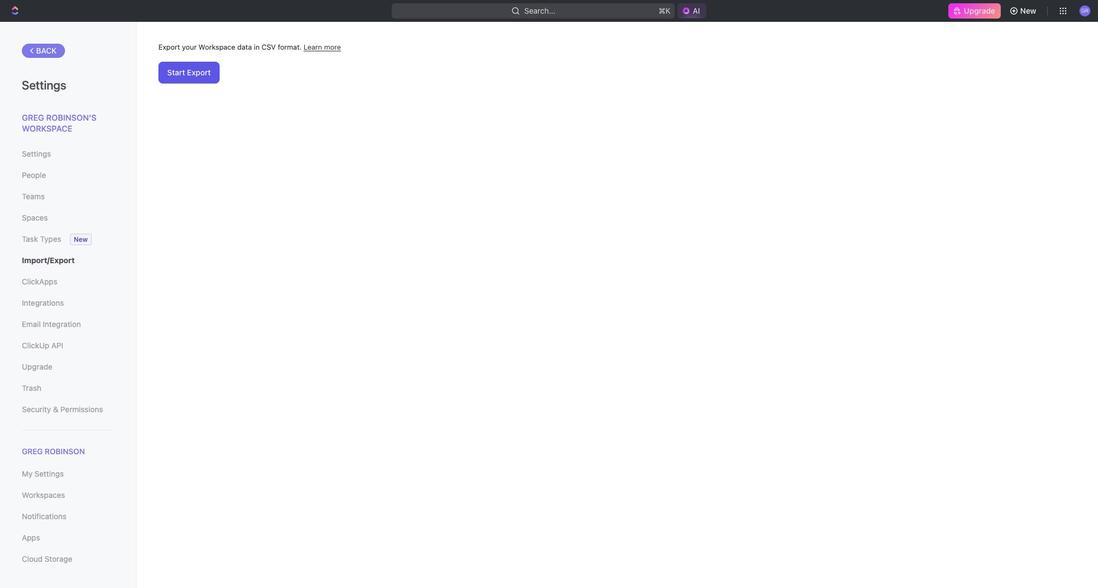 Task type: locate. For each thing, give the bounding box(es) containing it.
1 horizontal spatial upgrade
[[965, 6, 996, 15]]

new inside "button"
[[1021, 6, 1037, 15]]

greg up my
[[22, 447, 43, 456]]

cloud storage link
[[22, 551, 114, 569]]

⌘k
[[659, 6, 671, 15]]

1 horizontal spatial workspace
[[199, 43, 235, 51]]

0 vertical spatial new
[[1021, 6, 1037, 15]]

new
[[1021, 6, 1037, 15], [74, 236, 88, 244]]

0 horizontal spatial upgrade
[[22, 362, 52, 372]]

export right start
[[187, 68, 211, 77]]

workspace inside greg robinson's workspace
[[22, 123, 72, 133]]

settings
[[22, 78, 66, 92], [22, 149, 51, 159], [35, 470, 64, 479]]

settings down back 'link'
[[22, 78, 66, 92]]

0 vertical spatial workspace
[[199, 43, 235, 51]]

integration
[[43, 320, 81, 329]]

cloud
[[22, 555, 43, 564]]

greg
[[22, 113, 44, 122], [22, 447, 43, 456]]

export left your
[[159, 43, 180, 51]]

task types
[[22, 235, 61, 244]]

workspace down robinson's
[[22, 123, 72, 133]]

start export
[[167, 68, 211, 77]]

greg robinson's workspace
[[22, 113, 97, 133]]

upgrade link left new "button"
[[949, 3, 1001, 19]]

learn
[[304, 43, 322, 51]]

greg robinson
[[22, 447, 85, 456]]

greg left robinson's
[[22, 113, 44, 122]]

search...
[[524, 6, 556, 15]]

export
[[159, 43, 180, 51], [187, 68, 211, 77]]

greg inside greg robinson's workspace
[[22, 113, 44, 122]]

permissions
[[60, 405, 103, 414]]

2 greg from the top
[[22, 447, 43, 456]]

email integration link
[[22, 315, 114, 334]]

1 vertical spatial upgrade link
[[22, 358, 114, 377]]

1 horizontal spatial new
[[1021, 6, 1037, 15]]

1 vertical spatial new
[[74, 236, 88, 244]]

your
[[182, 43, 197, 51]]

csv
[[262, 43, 276, 51]]

security
[[22, 405, 51, 414]]

1 vertical spatial export
[[187, 68, 211, 77]]

1 greg from the top
[[22, 113, 44, 122]]

0 horizontal spatial upgrade link
[[22, 358, 114, 377]]

1 horizontal spatial upgrade link
[[949, 3, 1001, 19]]

0 vertical spatial upgrade link
[[949, 3, 1001, 19]]

workspace
[[199, 43, 235, 51], [22, 123, 72, 133]]

integrations link
[[22, 294, 114, 313]]

0 vertical spatial upgrade
[[965, 6, 996, 15]]

new inside the settings element
[[74, 236, 88, 244]]

my settings link
[[22, 465, 114, 484]]

upgrade down clickup
[[22, 362, 52, 372]]

ai button
[[678, 3, 707, 19]]

0 vertical spatial greg
[[22, 113, 44, 122]]

storage
[[45, 555, 72, 564]]

clickup api
[[22, 341, 63, 350]]

export your workspace data in csv format. learn more
[[159, 43, 341, 51]]

0 horizontal spatial new
[[74, 236, 88, 244]]

settings right my
[[35, 470, 64, 479]]

settings up people
[[22, 149, 51, 159]]

upgrade
[[965, 6, 996, 15], [22, 362, 52, 372]]

my
[[22, 470, 33, 479]]

data
[[237, 43, 252, 51]]

1 vertical spatial workspace
[[22, 123, 72, 133]]

robinson's
[[46, 113, 97, 122]]

upgrade link
[[949, 3, 1001, 19], [22, 358, 114, 377]]

1 vertical spatial upgrade
[[22, 362, 52, 372]]

2 vertical spatial settings
[[35, 470, 64, 479]]

upgrade left new "button"
[[965, 6, 996, 15]]

back
[[36, 46, 57, 55]]

workspace right your
[[199, 43, 235, 51]]

1 horizontal spatial export
[[187, 68, 211, 77]]

learn more link
[[304, 43, 341, 51]]

0 horizontal spatial workspace
[[22, 123, 72, 133]]

0 horizontal spatial export
[[159, 43, 180, 51]]

email
[[22, 320, 41, 329]]

spaces
[[22, 213, 48, 222]]

workspace for robinson's
[[22, 123, 72, 133]]

spaces link
[[22, 209, 114, 227]]

upgrade link up trash link
[[22, 358, 114, 377]]

1 vertical spatial greg
[[22, 447, 43, 456]]

workspace for your
[[199, 43, 235, 51]]

teams
[[22, 192, 45, 201]]

types
[[40, 235, 61, 244]]



Task type: describe. For each thing, give the bounding box(es) containing it.
cloud storage
[[22, 555, 72, 564]]

trash
[[22, 384, 41, 393]]

robinson
[[45, 447, 85, 456]]

notifications
[[22, 512, 67, 522]]

email integration
[[22, 320, 81, 329]]

new button
[[1006, 2, 1044, 20]]

format.
[[278, 43, 302, 51]]

my settings
[[22, 470, 64, 479]]

settings element
[[0, 22, 137, 589]]

notifications link
[[22, 508, 114, 527]]

security & permissions link
[[22, 401, 114, 419]]

settings link
[[22, 145, 114, 163]]

start export button
[[159, 62, 220, 84]]

more
[[324, 43, 341, 51]]

gr
[[1082, 7, 1090, 14]]

import/export
[[22, 256, 75, 265]]

workspaces
[[22, 491, 65, 500]]

workspaces link
[[22, 487, 114, 505]]

0 vertical spatial settings
[[22, 78, 66, 92]]

security & permissions
[[22, 405, 103, 414]]

import/export link
[[22, 251, 114, 270]]

back link
[[22, 44, 65, 58]]

clickup
[[22, 341, 49, 350]]

upgrade inside the settings element
[[22, 362, 52, 372]]

0 vertical spatial export
[[159, 43, 180, 51]]

ai
[[693, 6, 701, 15]]

people link
[[22, 166, 114, 185]]

apps link
[[22, 529, 114, 548]]

clickapps link
[[22, 273, 114, 291]]

&
[[53, 405, 58, 414]]

api
[[51, 341, 63, 350]]

greg for greg robinson
[[22, 447, 43, 456]]

task
[[22, 235, 38, 244]]

teams link
[[22, 188, 114, 206]]

clickapps
[[22, 277, 57, 286]]

clickup api link
[[22, 337, 114, 355]]

1 vertical spatial settings
[[22, 149, 51, 159]]

export inside button
[[187, 68, 211, 77]]

people
[[22, 171, 46, 180]]

greg for greg robinson's workspace
[[22, 113, 44, 122]]

integrations
[[22, 298, 64, 308]]

in
[[254, 43, 260, 51]]

gr button
[[1077, 2, 1094, 20]]

apps
[[22, 534, 40, 543]]

start
[[167, 68, 185, 77]]

trash link
[[22, 379, 114, 398]]



Task type: vqa. For each thing, say whether or not it's contained in the screenshot.
Import/Export link
yes



